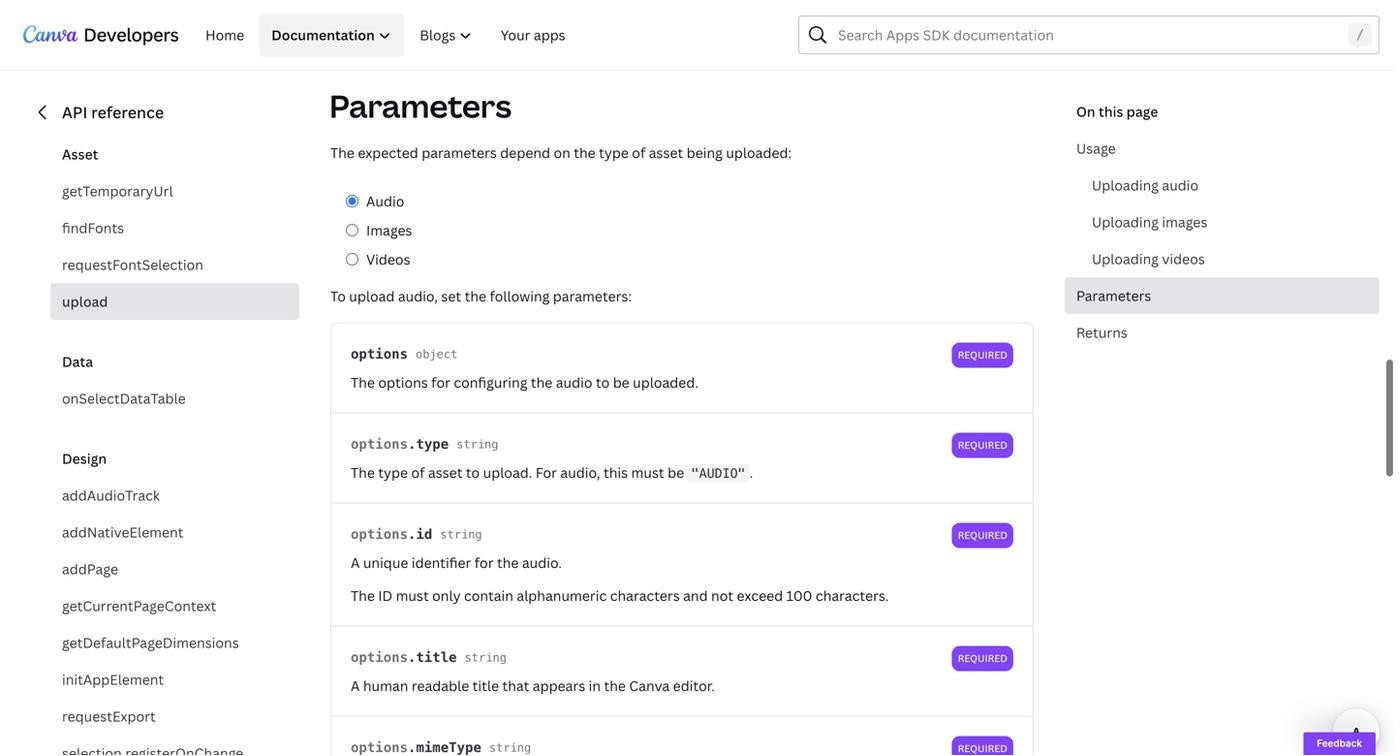 Task type: locate. For each thing, give the bounding box(es) containing it.
tab list
[[346, 191, 1050, 270]]

0 vertical spatial this
[[1099, 102, 1124, 121]]

0 vertical spatial type
[[599, 144, 629, 162]]

to left upload.
[[466, 463, 480, 482]]

0 horizontal spatial audio,
[[398, 287, 438, 305]]

) left ;
[[354, 3, 362, 19]]

. up human at the left of page
[[408, 649, 416, 665]]

1 vertical spatial to
[[466, 463, 480, 482]]

required for the options for configuring the audio to be uploaded.
[[958, 349, 1008, 362]]

a human readable title that appears in the canva editor.
[[351, 677, 715, 695]]

type down options . type string
[[378, 463, 408, 482]]

object
[[416, 348, 458, 361]]

1 required from the top
[[958, 349, 1008, 362]]

1 horizontal spatial upload
[[349, 287, 395, 305]]

uploading down 'uploading images'
[[1092, 250, 1159, 268]]

0 horizontal spatial upload
[[62, 292, 108, 311]]

be left uploaded.
[[613, 373, 630, 392]]

audio
[[1162, 176, 1199, 194], [556, 373, 593, 392]]

gettemporaryurl
[[62, 182, 173, 200]]

videos tab
[[346, 249, 1050, 270]]

1 horizontal spatial )
[[371, 3, 379, 19]]

initappelement link
[[50, 661, 299, 698]]

required for the type of asset to upload. for audio, this must be
[[958, 439, 1008, 452]]

upload right 'to'
[[349, 287, 395, 305]]

0 horizontal spatial to
[[466, 463, 480, 482]]

1 horizontal spatial audio,
[[561, 463, 600, 482]]

string for title
[[465, 651, 507, 664]]

.
[[408, 436, 416, 452], [750, 463, 753, 482], [408, 526, 416, 542], [408, 649, 416, 665]]

options
[[351, 346, 408, 362], [378, 373, 428, 392], [351, 436, 408, 452], [351, 526, 408, 542], [351, 649, 408, 665]]

string
[[457, 438, 499, 451], [440, 528, 482, 541], [465, 651, 507, 664], [489, 741, 531, 755]]

type right the 'on'
[[599, 144, 629, 162]]

type
[[599, 144, 629, 162], [416, 436, 449, 452], [378, 463, 408, 482]]

uploading for uploading images
[[1092, 213, 1159, 231]]

a for a human readable title that appears in the canva editor.
[[351, 677, 360, 695]]

0 vertical spatial must
[[631, 463, 665, 482]]

string up upload.
[[457, 438, 499, 451]]

parameters up expected
[[329, 85, 512, 127]]

1 uploading from the top
[[1092, 176, 1159, 194]]

images
[[1162, 213, 1208, 231]]

getcurrentpagecontext link
[[50, 587, 299, 624]]

uploading images
[[1092, 213, 1208, 231]]

requestfontselection link
[[50, 246, 299, 283]]

0 vertical spatial asset
[[649, 144, 684, 162]]

0 vertical spatial uploading
[[1092, 176, 1159, 194]]

2 vertical spatial type
[[378, 463, 408, 482]]

be
[[613, 373, 630, 392], [668, 463, 684, 482]]

1 vertical spatial title
[[473, 677, 499, 695]]

string inside options . title string
[[465, 651, 507, 664]]

the down options . type string
[[351, 463, 375, 482]]

the expected parameters depend on the type of asset being uploaded:
[[330, 144, 792, 162]]

a left human at the left of page
[[351, 677, 360, 695]]

must right the id
[[396, 586, 429, 605]]

the for the options for configuring the audio to be uploaded.
[[351, 373, 375, 392]]

the down options object
[[351, 373, 375, 392]]

the left expected
[[330, 144, 355, 162]]

configuring
[[454, 373, 528, 392]]

1 a from the top
[[351, 554, 360, 572]]

audio,
[[398, 287, 438, 305], [561, 463, 600, 482]]

a left unique
[[351, 554, 360, 572]]

getdefaultpagedimensions
[[62, 633, 239, 652]]

reference
[[91, 102, 164, 123]]

. for title
[[408, 649, 416, 665]]

the for the expected parameters depend on the type of asset being uploaded:
[[330, 144, 355, 162]]

parameters link
[[1065, 277, 1380, 314]]

2 a from the top
[[351, 677, 360, 695]]

human
[[363, 677, 408, 695]]

. up unique
[[408, 526, 416, 542]]

the left the audio. on the bottom of page
[[497, 554, 519, 572]]

asset down options . type string
[[428, 463, 463, 482]]

addnativeelement
[[62, 523, 184, 541]]

4 required from the top
[[958, 652, 1008, 665]]

audio, right for
[[561, 463, 600, 482]]

the for the type of asset to upload. for audio, this must be "audio" .
[[351, 463, 375, 482]]

title up the readable
[[416, 649, 457, 665]]

readable
[[412, 677, 469, 695]]

apps
[[534, 26, 566, 44]]

home
[[205, 26, 244, 44]]

initappelement
[[62, 670, 164, 689]]

not
[[711, 586, 734, 605]]

the right in
[[604, 677, 626, 695]]

images
[[366, 221, 412, 239]]

of down options . type string
[[411, 463, 425, 482]]

options . type string
[[351, 436, 499, 452]]

1 vertical spatial parameters
[[1077, 286, 1152, 305]]

the type of asset to upload. for audio, this must be "audio" .
[[351, 463, 753, 482]]

1 horizontal spatial type
[[416, 436, 449, 452]]

1 vertical spatial be
[[668, 463, 684, 482]]

must left ""audio""
[[631, 463, 665, 482]]

id
[[416, 526, 433, 542]]

type down object at left top
[[416, 436, 449, 452]]

1 horizontal spatial parameters
[[1077, 286, 1152, 305]]

upload
[[349, 287, 395, 305], [62, 292, 108, 311]]

page
[[1127, 102, 1159, 121]]

addnativeelement link
[[50, 514, 299, 551]]

this right for
[[604, 463, 628, 482]]

to left uploaded.
[[596, 373, 610, 392]]

1 horizontal spatial of
[[632, 144, 646, 162]]

0 vertical spatial title
[[416, 649, 457, 665]]

(
[[362, 3, 371, 19]]

the right set
[[465, 287, 487, 305]]

for down object at left top
[[431, 373, 451, 392]]

for
[[536, 463, 557, 482]]

0 vertical spatial a
[[351, 554, 360, 572]]

1 vertical spatial of
[[411, 463, 425, 482]]

requestexport link
[[50, 698, 299, 735]]

. for id
[[408, 526, 416, 542]]

1 vertical spatial type
[[416, 436, 449, 452]]

0 horizontal spatial be
[[613, 373, 630, 392]]

required for a human readable title that appears in the canva editor.
[[958, 652, 1008, 665]]

the right configuring
[[531, 373, 553, 392]]

asset left being
[[649, 144, 684, 162]]

asset
[[62, 145, 98, 163]]

) right }
[[371, 3, 379, 19]]

1 horizontal spatial for
[[475, 554, 494, 572]]

None radio
[[346, 195, 359, 208]]

string up that at the left bottom of page
[[465, 651, 507, 664]]

1 vertical spatial a
[[351, 677, 360, 695]]

2 horizontal spatial type
[[599, 144, 629, 162]]

0 horizontal spatial audio
[[556, 373, 593, 392]]

"audio"
[[692, 466, 746, 481]]

this right on
[[1099, 102, 1124, 121]]

3 uploading from the top
[[1092, 250, 1159, 268]]

the left the id
[[351, 586, 375, 605]]

1 horizontal spatial title
[[473, 677, 499, 695]]

uploading inside uploading videos link
[[1092, 250, 1159, 268]]

the for audio.
[[497, 554, 519, 572]]

0 horizontal spatial this
[[604, 463, 628, 482]]

uploading inside uploading audio link
[[1092, 176, 1159, 194]]

uploading videos link
[[1081, 240, 1380, 277]]

2 required from the top
[[958, 439, 1008, 452]]

audio up images
[[1162, 176, 1199, 194]]

uploading up 'uploading images'
[[1092, 176, 1159, 194]]

1 vertical spatial asset
[[428, 463, 463, 482]]

for up contain
[[475, 554, 494, 572]]

upload down requestfontselection
[[62, 292, 108, 311]]

uploading down uploading audio
[[1092, 213, 1159, 231]]

0 horizontal spatial )
[[354, 3, 362, 19]]

1 horizontal spatial be
[[668, 463, 684, 482]]

this
[[1099, 102, 1124, 121], [604, 463, 628, 482]]

0 vertical spatial parameters
[[329, 85, 512, 127]]

uploading
[[1092, 176, 1159, 194], [1092, 213, 1159, 231], [1092, 250, 1159, 268]]

options . id string
[[351, 526, 482, 542]]

0 vertical spatial to
[[596, 373, 610, 392]]

the for following
[[465, 287, 487, 305]]

. for type
[[408, 436, 416, 452]]

be left ""audio""
[[668, 463, 684, 482]]

options for the options for configuring the audio to be uploaded.
[[351, 346, 408, 362]]

1 horizontal spatial this
[[1099, 102, 1124, 121]]

0 horizontal spatial for
[[431, 373, 451, 392]]

}
[[346, 3, 354, 19]]

the right the 'on'
[[574, 144, 596, 162]]

tab list containing audio
[[346, 191, 1050, 270]]

string inside options . id string
[[440, 528, 482, 541]]

contain
[[464, 586, 514, 605]]

1 vertical spatial for
[[475, 554, 494, 572]]

uploaded.
[[633, 373, 699, 392]]

uploading images link
[[1081, 204, 1380, 240]]

characters.
[[816, 586, 889, 605]]

being
[[687, 144, 723, 162]]

0 horizontal spatial asset
[[428, 463, 463, 482]]

2 vertical spatial uploading
[[1092, 250, 1159, 268]]

string inside options . type string
[[457, 438, 499, 451]]

exceed
[[737, 586, 783, 605]]

of left being
[[632, 144, 646, 162]]

1 vertical spatial uploading
[[1092, 213, 1159, 231]]

set
[[441, 287, 461, 305]]

1 vertical spatial must
[[396, 586, 429, 605]]

in
[[589, 677, 601, 695]]

asset
[[649, 144, 684, 162], [428, 463, 463, 482]]

a for a unique identifier for the audio.
[[351, 554, 360, 572]]

2 uploading from the top
[[1092, 213, 1159, 231]]

audio right configuring
[[556, 373, 593, 392]]

on this page heading
[[1065, 101, 1380, 122]]

usage link
[[1065, 130, 1380, 167]]

uploading inside uploading images 'link'
[[1092, 213, 1159, 231]]

parameters up returns
[[1077, 286, 1152, 305]]

. up options . id string
[[408, 436, 416, 452]]

title left that at the left bottom of page
[[473, 677, 499, 695]]

only
[[432, 586, 461, 605]]

the
[[330, 144, 355, 162], [351, 373, 375, 392], [351, 463, 375, 482], [351, 586, 375, 605]]

a
[[351, 554, 360, 572], [351, 677, 360, 695]]

1 horizontal spatial audio
[[1162, 176, 1199, 194]]

1 vertical spatial this
[[604, 463, 628, 482]]

the
[[574, 144, 596, 162], [465, 287, 487, 305], [531, 373, 553, 392], [497, 554, 519, 572], [604, 677, 626, 695]]

0 horizontal spatial type
[[378, 463, 408, 482]]

audio, left set
[[398, 287, 438, 305]]

on this page
[[1077, 102, 1159, 121]]

string up a unique identifier for the audio.
[[440, 528, 482, 541]]

expected
[[358, 144, 418, 162]]

None radio
[[346, 224, 359, 237], [346, 253, 359, 266], [346, 224, 359, 237], [346, 253, 359, 266]]



Task type: describe. For each thing, give the bounding box(es) containing it.
1 vertical spatial audio
[[556, 373, 593, 392]]

audio.
[[522, 554, 562, 572]]

blogs button
[[408, 13, 485, 57]]

and
[[683, 586, 708, 605]]

onselectdatatable link
[[50, 380, 299, 417]]

options for the type of asset to upload. for audio, this must be
[[351, 436, 408, 452]]

getcurrentpagecontext
[[62, 597, 216, 615]]

2 ) from the left
[[371, 3, 379, 19]]

to
[[330, 287, 346, 305]]

findfonts
[[62, 219, 124, 237]]

canva
[[629, 677, 670, 695]]

getdefaultpagedimensions link
[[50, 624, 299, 661]]

requestfontselection
[[62, 255, 204, 274]]

appears
[[533, 677, 586, 695]]

0 vertical spatial audio
[[1162, 176, 1199, 194]]

addaudiotrack link
[[50, 477, 299, 514]]

returns link
[[1065, 314, 1380, 351]]

following
[[490, 287, 550, 305]]

options for a human readable title that appears in the canva editor.
[[351, 649, 408, 665]]

100
[[787, 586, 813, 605]]

uploading videos
[[1092, 250, 1206, 268]]

0 horizontal spatial must
[[396, 586, 429, 605]]

Search Apps SDK documentation text field
[[799, 16, 1380, 54]]

none radio inside audio tab
[[346, 195, 359, 208]]

0 horizontal spatial of
[[411, 463, 425, 482]]

the for the id must only contain alphanumeric characters and not exceed 100 characters.
[[351, 586, 375, 605]]

0 vertical spatial be
[[613, 373, 630, 392]]

1 horizontal spatial to
[[596, 373, 610, 392]]

editor.
[[673, 677, 715, 695]]

1 horizontal spatial must
[[631, 463, 665, 482]]

0 vertical spatial audio,
[[398, 287, 438, 305]]

;
[[379, 3, 387, 19]]

home link
[[194, 13, 256, 57]]

your
[[501, 26, 531, 44]]

0 vertical spatial for
[[431, 373, 451, 392]]

. right ""audio""
[[750, 463, 753, 482]]

0 horizontal spatial parameters
[[329, 85, 512, 127]]

1 ) from the left
[[354, 3, 362, 19]]

uploading for uploading audio
[[1092, 176, 1159, 194]]

unique
[[363, 554, 408, 572]]

parameters
[[422, 144, 497, 162]]

findfonts link
[[50, 209, 299, 246]]

api reference
[[62, 102, 164, 123]]

addpage
[[62, 560, 118, 578]]

uploading for uploading videos
[[1092, 250, 1159, 268]]

this inside heading
[[1099, 102, 1124, 121]]

depend
[[500, 144, 551, 162]]

the for audio
[[531, 373, 553, 392]]

uploaded:
[[726, 144, 792, 162]]

documentation button
[[260, 13, 404, 57]]

id
[[378, 586, 393, 605]]

data
[[62, 352, 93, 371]]

blogs
[[420, 26, 456, 44]]

the options for configuring the audio to be uploaded.
[[351, 373, 699, 392]]

0 horizontal spatial title
[[416, 649, 457, 665]]

videos
[[366, 250, 411, 269]]

string down that at the left bottom of page
[[489, 741, 531, 755]]

audio tab
[[346, 191, 1050, 212]]

canva developers logo image
[[23, 25, 178, 45]]

0 vertical spatial of
[[632, 144, 646, 162]]

string for type
[[457, 438, 499, 451]]

gettemporaryurl link
[[50, 173, 299, 209]]

on
[[554, 144, 571, 162]]

upload link
[[50, 283, 299, 320]]

usage
[[1077, 139, 1116, 157]]

1 vertical spatial audio,
[[561, 463, 600, 482]]

addpage link
[[50, 551, 299, 587]]

audio
[[366, 192, 405, 210]]

your apps
[[501, 26, 566, 44]]

upload.
[[483, 463, 533, 482]]

addaudiotrack
[[62, 486, 160, 504]]

videos
[[1162, 250, 1206, 268]]

a unique identifier for the audio.
[[351, 554, 562, 572]]

documentation
[[271, 26, 375, 44]]

options . title string
[[351, 649, 507, 665]]

alphanumeric
[[517, 586, 607, 605]]

3 required from the top
[[958, 529, 1008, 542]]

uploading audio link
[[1081, 167, 1380, 204]]

to upload audio, set the following parameters:
[[330, 287, 632, 305]]

string for id
[[440, 528, 482, 541]]

uploading audio
[[1092, 176, 1199, 194]]

requestexport
[[62, 707, 156, 725]]

onselectdatatable
[[62, 389, 186, 408]]

images tab
[[346, 220, 1050, 241]]

on
[[1077, 102, 1096, 121]]

api
[[62, 102, 88, 123]]

design
[[62, 449, 107, 468]]

your apps link
[[489, 13, 577, 57]]

parameters:
[[553, 287, 632, 305]]

options object
[[351, 346, 458, 362]]

} ) ( ) ;
[[346, 3, 387, 19]]

1 horizontal spatial asset
[[649, 144, 684, 162]]

returns
[[1077, 323, 1128, 342]]

the id must only contain alphanumeric characters and not exceed 100 characters.
[[351, 586, 889, 605]]



Task type: vqa. For each thing, say whether or not it's contained in the screenshot.
Data
yes



